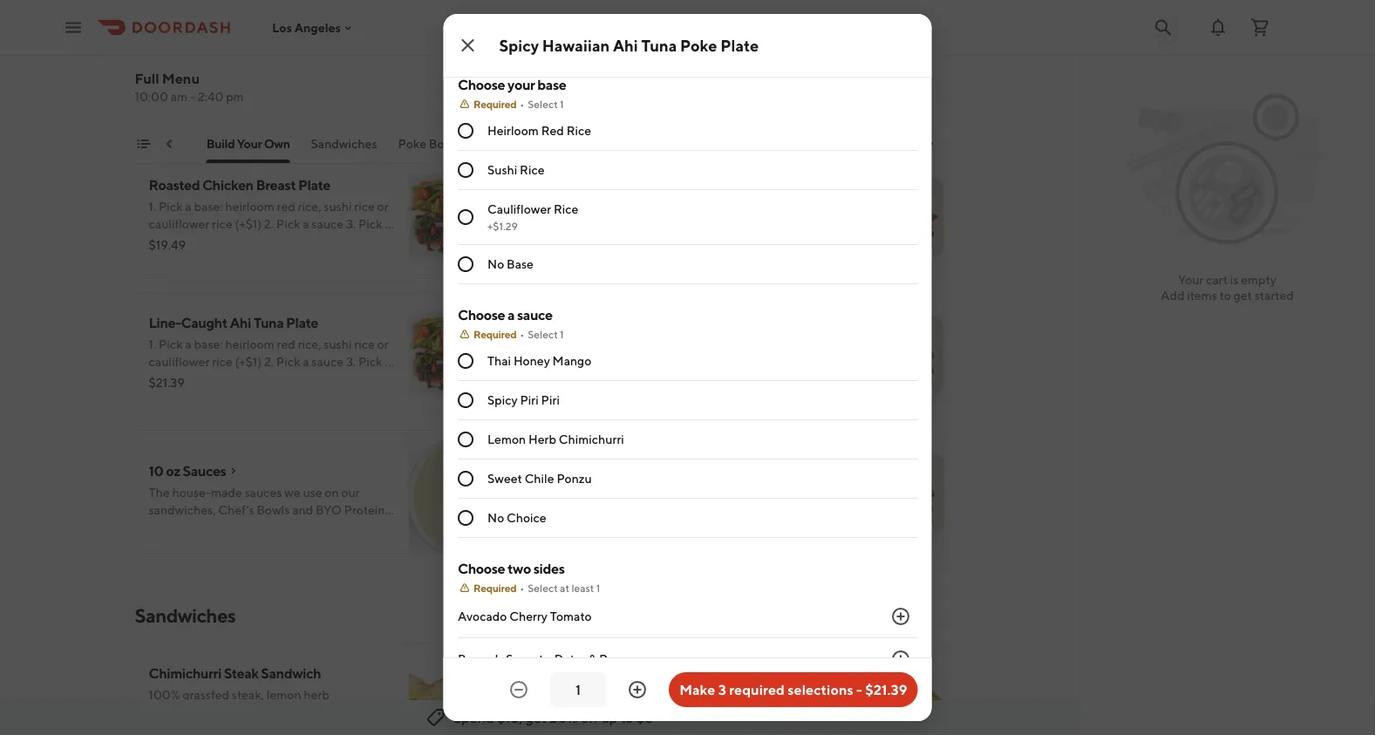 Task type: locate. For each thing, give the bounding box(es) containing it.
$21.39
[[149, 376, 185, 390], [561, 376, 597, 390], [866, 682, 908, 698]]

1 horizontal spatial 3
[[719, 682, 727, 698]]

0 horizontal spatial -
[[190, 89, 195, 104]]

increase quantity by 1 image up add item to cart image
[[890, 649, 911, 670]]

steak up "steak,"
[[224, 665, 259, 682]]

spicy hawaiian ahi tuna poke plate dialog
[[444, 0, 932, 736]]

1 horizontal spatial beefsteak
[[561, 723, 615, 736]]

grilled
[[149, 39, 191, 55]]

0 vertical spatial chimichurri
[[559, 432, 624, 447]]

base
[[507, 257, 533, 271]]

piri down 'honey'
[[520, 393, 539, 407]]

$21.39 up add item to cart image
[[866, 682, 908, 698]]

sandwiches right "own"
[[311, 137, 377, 151]]

3 left side
[[561, 39, 568, 55]]

beefsteak down chimichurri,
[[149, 723, 203, 736]]

• select 1 down sauce
[[520, 328, 564, 340]]

1 sides from the left
[[824, 137, 854, 151]]

sides right hot
[[898, 137, 928, 151]]

Sushi Rice radio
[[458, 162, 473, 178]]

2 select from the top
[[528, 328, 558, 340]]

spicy right spicy piri piri option
[[487, 393, 517, 407]]

get
[[1234, 288, 1253, 303], [526, 710, 547, 726]]

3 side combo plate image
[[821, 17, 945, 140]]

required inside choose two sides group
[[473, 582, 516, 594]]

make 3 required selections - $21.39 button
[[669, 673, 918, 708]]

bowls for poke bowls
[[429, 137, 462, 151]]

mango
[[552, 354, 591, 368]]

rice for cauliflower rice +$1.29
[[554, 202, 578, 216]]

1 vertical spatial &
[[589, 652, 597, 667]]

0 vertical spatial free
[[619, 688, 641, 702]]

0 horizontal spatial arugula,
[[251, 723, 296, 736]]

full
[[135, 70, 159, 87]]

1 beefsteak from the left
[[149, 723, 203, 736]]

parmesan
[[599, 652, 654, 667]]

10 oz sauces image
[[409, 430, 533, 554]]

1 horizontal spatial -
[[857, 682, 863, 698]]

& right dates
[[589, 652, 597, 667]]

menu for full
[[162, 70, 200, 87]]

0 vertical spatial spicy hawaiian ahi tuna poke plate
[[500, 36, 759, 55]]

0 vertical spatial rice
[[566, 123, 591, 138]]

• select at least 1
[[520, 582, 600, 594]]

0 vertical spatial 3
[[561, 39, 568, 55]]

ahi tuna avocado poke plate image
[[821, 430, 945, 554]]

0 vertical spatial nut-
[[626, 705, 650, 720]]

decrease quantity by 1 image
[[509, 680, 530, 701]]

0 vertical spatial steak
[[700, 177, 735, 193]]

arugula, down basil
[[663, 723, 708, 736]]

menu up am
[[162, 70, 200, 87]]

select inside choose your base group
[[528, 98, 558, 110]]

• down the two at left
[[520, 582, 524, 594]]

plates.
[[149, 520, 186, 535]]

sides left hot
[[824, 137, 854, 151]]

in
[[230, 520, 240, 535]]

spicy up your
[[500, 36, 539, 55]]

chicken down build
[[202, 177, 254, 193]]

no for no base
[[487, 257, 504, 271]]

$14.69
[[561, 100, 598, 114]]

0 horizontal spatial tomato,
[[206, 723, 249, 736]]

side
[[571, 39, 598, 55]]

& inside choose two sides group
[[589, 652, 597, 667]]

1 horizontal spatial chicken
[[561, 665, 612, 682]]

2 vertical spatial free
[[323, 723, 345, 736]]

0 horizontal spatial chicken
[[202, 177, 254, 193]]

tomato
[[550, 609, 592, 624]]

0 horizontal spatial avocado
[[458, 609, 507, 624]]

1 horizontal spatial piri
[[541, 393, 560, 407]]

add for ahi tuna avocado poke plate
[[899, 522, 924, 537]]

1 horizontal spatial sandwiches
[[311, 137, 377, 151]]

steak right flank
[[700, 177, 735, 193]]

$21.39 down mango
[[561, 376, 597, 390]]

1 down base
[[560, 98, 564, 110]]

required down choose two sides
[[473, 582, 516, 594]]

1 vertical spatial nut-
[[298, 723, 323, 736]]

chef's bowls button
[[483, 135, 555, 163]]

chicken
[[202, 177, 254, 193], [561, 665, 612, 682]]

containers.
[[317, 520, 378, 535]]

required inside choose a sauce group
[[473, 328, 516, 340]]

1 horizontal spatial nut-
[[626, 705, 650, 720]]

1 vertical spatial get
[[526, 710, 547, 726]]

chicken inside chicken pesto mozzarella antibiotic-free roasted chicken breast, mozzarella, nut-free basil pesto aioli, beefsteak tomato, arugula, rockenwagn
[[561, 665, 612, 682]]

increase quantity by 1 image for brussels sprouts, dates & parmesan
[[890, 649, 911, 670]]

get right $15,
[[526, 710, 547, 726]]

make 3 required selections - $21.39
[[680, 682, 908, 698]]

- inside 'button'
[[857, 682, 863, 698]]

1 increase quantity by 1 image from the top
[[890, 606, 911, 627]]

0 vertical spatial chef's
[[483, 137, 519, 151]]

0 horizontal spatial nut-
[[298, 723, 323, 736]]

no right no choice radio
[[487, 511, 504, 525]]

tuna
[[642, 36, 677, 55], [254, 315, 284, 331], [679, 315, 710, 331], [584, 452, 614, 469]]

required inside choose your base group
[[473, 98, 516, 110]]

1 select from the top
[[528, 98, 558, 110]]

rice down $14.69
[[566, 123, 591, 138]]

• for your
[[520, 98, 524, 110]]

0 horizontal spatial piri
[[520, 393, 539, 407]]

0 vertical spatial • select 1
[[520, 98, 564, 110]]

menu inside button
[[153, 137, 186, 151]]

0 vertical spatial &
[[680, 137, 688, 151]]

1 • from the top
[[520, 98, 524, 110]]

• select 1
[[520, 98, 564, 110], [520, 328, 564, 340]]

0 horizontal spatial sides
[[824, 137, 854, 151]]

the
[[149, 486, 170, 500]]

arugula, down manchego,
[[251, 723, 296, 736]]

2 vertical spatial rice
[[554, 202, 578, 216]]

tomato, down increase quantity by 1 image
[[618, 723, 661, 736]]

select inside choose a sauce group
[[528, 328, 558, 340]]

choose your base group
[[458, 75, 918, 284]]

rice down garlic
[[554, 202, 578, 216]]

None radio
[[458, 209, 473, 225]]

poke inside dialog
[[681, 36, 718, 55]]

choose for choose your base
[[458, 76, 505, 93]]

combo
[[600, 39, 646, 55]]

2 sides from the left
[[898, 137, 928, 151]]

1 required from the top
[[473, 98, 516, 110]]

1 vertical spatial •
[[520, 328, 524, 340]]

2 vertical spatial •
[[520, 582, 524, 594]]

grilled sustainable salmon plate
[[149, 39, 348, 55]]

sandwiches
[[311, 137, 377, 151], [135, 605, 236, 627]]

1 horizontal spatial to
[[1220, 288, 1232, 303]]

$19.49
[[149, 238, 186, 252]]

chimichurri up 100% on the left of the page
[[149, 665, 221, 682]]

sides
[[561, 79, 589, 93], [533, 561, 565, 577]]

1 vertical spatial 3
[[719, 682, 727, 698]]

2 tomato, from the left
[[618, 723, 661, 736]]

0 vertical spatial no
[[487, 257, 504, 271]]

1 vertical spatial chef's
[[218, 503, 254, 517]]

sustainable
[[193, 39, 265, 55]]

1 vertical spatial • select 1
[[520, 328, 564, 340]]

1 horizontal spatial sides
[[898, 137, 928, 151]]

spicy hawaiian ahi tuna poke plate image
[[821, 292, 945, 416]]

choice
[[507, 511, 546, 525]]

0 horizontal spatial steak
[[224, 665, 259, 682]]

add inside your cart is empty add items to get started
[[1162, 288, 1185, 303]]

• for two
[[520, 582, 524, 594]]

select down sauce
[[528, 328, 558, 340]]

1 vertical spatial chimichurri
[[149, 665, 221, 682]]

spicy inside choose a sauce group
[[487, 393, 517, 407]]

0 vertical spatial •
[[520, 98, 524, 110]]

chef's up sushi in the left of the page
[[483, 137, 519, 151]]

spend $15, get 20% off up to $5
[[453, 710, 654, 726]]

2 horizontal spatial bowls
[[522, 137, 555, 151]]

3 inside make 3 required selections - $21.39 'button'
[[719, 682, 727, 698]]

spend
[[453, 710, 494, 726]]

3
[[561, 39, 568, 55], [719, 682, 727, 698]]

1 tomato, from the left
[[206, 723, 249, 736]]

0 horizontal spatial 3
[[561, 39, 568, 55]]

Lemon Herb Chimichurri radio
[[458, 432, 473, 448]]

choose inside group
[[458, 76, 505, 93]]

notification bell image
[[1208, 17, 1229, 38]]

1 horizontal spatial your
[[1179, 273, 1204, 287]]

sandwiches up grassfed
[[135, 605, 236, 627]]

- right selections on the bottom of the page
[[857, 682, 863, 698]]

add for spicy hawaiian ahi tuna poke plate
[[899, 384, 924, 399]]

0 vertical spatial required
[[473, 98, 516, 110]]

• select 1 for sauce
[[520, 328, 564, 340]]

10:00
[[135, 89, 168, 104]]

tomato, inside chicken pesto mozzarella antibiotic-free roasted chicken breast, mozzarella, nut-free basil pesto aioli, beefsteak tomato, arugula, rockenwagn
[[618, 723, 661, 736]]

choose left the two at left
[[458, 561, 505, 577]]

1 • select 1 from the top
[[520, 98, 564, 110]]

increase quantity by 1 image
[[890, 606, 911, 627], [890, 649, 911, 670]]

• down your
[[520, 98, 524, 110]]

plate inside 3 side combo plate choose from any of our cold or hot (+$1 ea) sides $14.69
[[649, 39, 681, 55]]

1 inside choose a sauce group
[[560, 328, 564, 340]]

1 horizontal spatial chimichurri
[[559, 432, 624, 447]]

• select 1 down base
[[520, 98, 564, 110]]

0 horizontal spatial beefsteak
[[149, 723, 203, 736]]

0 vertical spatial to
[[1220, 288, 1232, 303]]

free down onion,
[[323, 723, 345, 736]]

select for base
[[528, 98, 558, 110]]

0 vertical spatial get
[[1234, 288, 1253, 303]]

bowls inside the chef's bowls button
[[522, 137, 555, 151]]

garlic
[[561, 177, 597, 193]]

byo
[[316, 503, 342, 517]]

add for line-caught ahi tuna plate
[[488, 384, 512, 399]]

- right am
[[190, 89, 195, 104]]

1 vertical spatial avocado
[[458, 609, 507, 624]]

1 up mango
[[560, 328, 564, 340]]

3 select from the top
[[528, 582, 558, 594]]

2 vertical spatial select
[[528, 582, 558, 594]]

off
[[581, 710, 599, 726]]

2 arugula, from the left
[[663, 723, 708, 736]]

1 vertical spatial steak
[[224, 665, 259, 682]]

1 vertical spatial 1
[[560, 328, 564, 340]]

mozzarella
[[652, 665, 719, 682]]

$21.39 down line-
[[149, 376, 185, 390]]

honey
[[513, 354, 550, 368]]

select for sides
[[528, 582, 558, 594]]

2 increase quantity by 1 image from the top
[[890, 649, 911, 670]]

no inside choose a sauce group
[[487, 511, 504, 525]]

Current quantity is 1 number field
[[561, 681, 596, 700]]

choose
[[561, 62, 603, 76], [458, 76, 505, 93], [458, 307, 505, 323], [458, 561, 505, 577]]

1 vertical spatial no
[[487, 511, 504, 525]]

0 vertical spatial select
[[528, 98, 558, 110]]

caught
[[181, 315, 228, 331]]

3 up pesto
[[719, 682, 727, 698]]

beefsteak down mozzarella,
[[561, 723, 615, 736]]

your inside your cart is empty add items to get started
[[1179, 273, 1204, 287]]

select down base
[[528, 98, 558, 110]]

our right "of"
[[670, 62, 689, 76]]

brussels sprouts, dates & parmesan
[[458, 652, 654, 667]]

0 vertical spatial your
[[237, 137, 262, 151]]

chimichurri steak sandwich image
[[409, 643, 533, 736]]

required
[[473, 98, 516, 110], [473, 328, 516, 340], [473, 582, 516, 594]]

3 required from the top
[[473, 582, 516, 594]]

1 horizontal spatial &
[[680, 137, 688, 151]]

sides inside group
[[533, 561, 565, 577]]

0 horizontal spatial your
[[237, 137, 262, 151]]

0 vertical spatial -
[[190, 89, 195, 104]]

3 inside 3 side combo plate choose from any of our cold or hot (+$1 ea) sides $14.69
[[561, 39, 568, 55]]

chimichurri up ponzu
[[559, 432, 624, 447]]

3 • from the top
[[520, 582, 524, 594]]

our right on
[[341, 486, 360, 500]]

ea)
[[778, 62, 795, 76]]

• inside choose a sauce group
[[520, 328, 524, 340]]

0 vertical spatial hawaiian
[[543, 36, 610, 55]]

0 horizontal spatial &
[[589, 652, 597, 667]]

- inside full menu 10:00 am - 2:40 pm
[[190, 89, 195, 104]]

to down "cart"
[[1220, 288, 1232, 303]]

arugula, inside chicken pesto mozzarella antibiotic-free roasted chicken breast, mozzarella, nut-free basil pesto aioli, beefsteak tomato, arugula, rockenwagn
[[663, 723, 708, 736]]

open menu image
[[63, 17, 84, 38]]

select left "at"
[[528, 582, 558, 594]]

2 • select 1 from the top
[[520, 328, 564, 340]]

free down the pesto on the bottom of page
[[619, 688, 641, 702]]

heirloom red rice
[[487, 123, 591, 138]]

breast
[[256, 177, 296, 193]]

the house-made sauces we use on our sandwiches, chef's bowls and byo protein plates. served in 10oz takeout containers.
[[149, 486, 385, 535]]

-
[[190, 89, 195, 104], [857, 682, 863, 698]]

1 horizontal spatial tomato,
[[618, 723, 661, 736]]

served
[[188, 520, 228, 535]]

steak
[[700, 177, 735, 193], [224, 665, 259, 682]]

seasonal menu button
[[101, 135, 186, 163]]

add button for ahi tuna avocado poke plate
[[889, 516, 934, 544]]

sides for marketplace sides
[[824, 137, 854, 151]]

chicken up 'antibiotic-'
[[561, 665, 612, 682]]

• inside choose two sides group
[[520, 582, 524, 594]]

no left base
[[487, 257, 504, 271]]

nut- down pickled
[[298, 723, 323, 736]]

• down sauce
[[520, 328, 524, 340]]

nut- down increase quantity by 1 image
[[626, 705, 650, 720]]

rice inside cauliflower rice +$1.29
[[554, 202, 578, 216]]

your left "own"
[[237, 137, 262, 151]]

0 horizontal spatial bowls
[[257, 503, 290, 517]]

piri
[[520, 393, 539, 407], [541, 393, 560, 407]]

rice down chef's bowls in the top of the page
[[520, 163, 544, 177]]

10oz
[[243, 520, 269, 535]]

& left braises
[[680, 137, 688, 151]]

bowls
[[429, 137, 462, 151], [522, 137, 555, 151], [257, 503, 290, 517]]

0 horizontal spatial chef's
[[218, 503, 254, 517]]

get down is
[[1234, 288, 1253, 303]]

no inside choose your base group
[[487, 257, 504, 271]]

1 vertical spatial sides
[[533, 561, 565, 577]]

to right up
[[621, 710, 634, 726]]

1 horizontal spatial arugula,
[[663, 723, 708, 736]]

plate inside dialog
[[721, 36, 759, 55]]

1 horizontal spatial bowls
[[429, 137, 462, 151]]

select inside choose two sides group
[[528, 582, 558, 594]]

line-
[[149, 315, 181, 331]]

full menu 10:00 am - 2:40 pm
[[135, 70, 244, 104]]

increase quantity by 1 image up the chicken pesto mozzarella image
[[890, 606, 911, 627]]

1 no from the top
[[487, 257, 504, 271]]

nut- inside chimichurri steak sandwich 100% grassfed steak, lemon herb chimichurri, manchego, pickled onion, beefsteak tomato, arugula, nut-free bas
[[298, 723, 323, 736]]

piri up lemon herb chimichurri in the bottom of the page
[[541, 393, 560, 407]]

• select 1 inside choose a sauce group
[[520, 328, 564, 340]]

0 horizontal spatial our
[[341, 486, 360, 500]]

1 vertical spatial menu
[[153, 137, 186, 151]]

1 vertical spatial to
[[621, 710, 634, 726]]

chicken pesto mozzarella image
[[821, 643, 945, 736]]

add for grilled sustainable salmon plate
[[488, 109, 512, 123]]

nut-
[[626, 705, 650, 720], [298, 723, 323, 736]]

1 vertical spatial free
[[650, 705, 672, 720]]

0 vertical spatial increase quantity by 1 image
[[890, 606, 911, 627]]

free
[[619, 688, 641, 702], [650, 705, 672, 720], [323, 723, 345, 736]]

our inside the house-made sauces we use on our sandwiches, chef's bowls and byo protein plates. served in 10oz takeout containers.
[[341, 486, 360, 500]]

1
[[560, 98, 564, 110], [560, 328, 564, 340], [596, 582, 600, 594]]

• select 1 inside choose your base group
[[520, 98, 564, 110]]

1 inside choose your base group
[[560, 98, 564, 110]]

from
[[606, 62, 632, 76]]

sides up • select at least 1
[[533, 561, 565, 577]]

menu inside full menu 10:00 am - 2:40 pm
[[162, 70, 200, 87]]

proteins & braises button
[[632, 135, 730, 163]]

spicy up mango
[[561, 315, 594, 331]]

cart
[[1207, 273, 1229, 287]]

two
[[507, 561, 531, 577]]

• inside choose your base group
[[520, 98, 524, 110]]

1 vertical spatial required
[[473, 328, 516, 340]]

add button for roasted chicken breast plate
[[477, 240, 522, 268]]

herb
[[304, 688, 330, 702]]

ponzu
[[557, 472, 592, 486]]

1 arugula, from the left
[[251, 723, 296, 736]]

2 vertical spatial 1
[[596, 582, 600, 594]]

choose your base
[[458, 76, 566, 93]]

increase quantity by 1 image
[[627, 680, 648, 701]]

sides up $14.69
[[561, 79, 589, 93]]

2 • from the top
[[520, 328, 524, 340]]

No Choice radio
[[458, 510, 473, 526]]

2 vertical spatial spicy
[[487, 393, 517, 407]]

0 horizontal spatial free
[[323, 723, 345, 736]]

0 vertical spatial sides
[[561, 79, 589, 93]]

sandwiches,
[[149, 503, 216, 517]]

1 vertical spatial our
[[341, 486, 360, 500]]

required down choose your base
[[473, 98, 516, 110]]

1 right least
[[596, 582, 600, 594]]

choose down side
[[561, 62, 603, 76]]

bowls inside poke bowls 'button'
[[429, 137, 462, 151]]

- for selections
[[857, 682, 863, 698]]

1 vertical spatial rice
[[520, 163, 544, 177]]

1 horizontal spatial our
[[670, 62, 689, 76]]

1 horizontal spatial get
[[1234, 288, 1253, 303]]

0 horizontal spatial to
[[621, 710, 634, 726]]

2 beefsteak from the left
[[561, 723, 615, 736]]

takeout
[[271, 520, 315, 535]]

ahi tuna avocado poke plate
[[561, 452, 740, 469]]

1 vertical spatial chicken
[[561, 665, 612, 682]]

2 required from the top
[[473, 328, 516, 340]]

&
[[680, 137, 688, 151], [589, 652, 597, 667]]

add button for spicy hawaiian ahi tuna poke plate
[[889, 378, 934, 406]]

choose left the "a"
[[458, 307, 505, 323]]

ahi
[[613, 36, 639, 55], [230, 315, 251, 331], [656, 315, 677, 331], [561, 452, 582, 469]]

choose left your
[[458, 76, 505, 93]]

0 vertical spatial our
[[670, 62, 689, 76]]

0 horizontal spatial chimichurri
[[149, 665, 221, 682]]

to for up
[[621, 710, 634, 726]]

scroll menu navigation left image
[[163, 137, 177, 151]]

to inside your cart is empty add items to get started
[[1220, 288, 1232, 303]]

required down choose a sauce
[[473, 328, 516, 340]]

started
[[1255, 288, 1295, 303]]

spicy hawaiian ahi tuna poke plate inside dialog
[[500, 36, 759, 55]]

los angeles button
[[272, 20, 355, 35]]

0 horizontal spatial $21.39
[[149, 376, 185, 390]]

menu down $21.99
[[153, 137, 186, 151]]

1 horizontal spatial chef's
[[483, 137, 519, 151]]

1 vertical spatial -
[[857, 682, 863, 698]]

choose a sauce group
[[458, 305, 918, 538]]

1 for choose your base
[[560, 98, 564, 110]]

free down roasted
[[650, 705, 672, 720]]

scroll menu navigation right image
[[924, 137, 938, 151]]

ahi inside dialog
[[613, 36, 639, 55]]

manchego,
[[217, 705, 278, 720]]

and
[[292, 503, 313, 517]]

avocado
[[617, 452, 671, 469], [458, 609, 507, 624]]

1 horizontal spatial $21.39
[[561, 376, 597, 390]]

beefsteak inside chimichurri steak sandwich 100% grassfed steak, lemon herb chimichurri, manchego, pickled onion, beefsteak tomato, arugula, nut-free bas
[[149, 723, 203, 736]]

& inside proteins & braises button
[[680, 137, 688, 151]]

chef's up "in"
[[218, 503, 254, 517]]

our inside 3 side combo plate choose from any of our cold or hot (+$1 ea) sides $14.69
[[670, 62, 689, 76]]

your up items
[[1179, 273, 1204, 287]]

2 vertical spatial required
[[473, 582, 516, 594]]

tomato, down manchego,
[[206, 723, 249, 736]]

2 no from the top
[[487, 511, 504, 525]]

0 vertical spatial avocado
[[617, 452, 671, 469]]

chile
[[525, 472, 554, 486]]



Task type: describe. For each thing, give the bounding box(es) containing it.
chimichurri inside chimichurri steak sandwich 100% grassfed steak, lemon herb chimichurri, manchego, pickled onion, beefsteak tomato, arugula, nut-free bas
[[149, 665, 221, 682]]

poke bowls
[[398, 137, 462, 151]]

grilled sustainable salmon plate image
[[409, 17, 533, 140]]

avocado inside choose two sides group
[[458, 609, 507, 624]]

hot sides
[[875, 137, 928, 151]]

poke bowls button
[[398, 135, 462, 163]]

sweet
[[487, 472, 522, 486]]

choose two sides group
[[458, 559, 918, 736]]

choose a sauce
[[458, 307, 552, 323]]

sauces
[[183, 463, 226, 479]]

selections
[[788, 682, 854, 698]]

0 vertical spatial spicy
[[500, 36, 539, 55]]

1 vertical spatial sandwiches
[[135, 605, 236, 627]]

add button for garlic rosemary flank steak plate
[[889, 240, 934, 268]]

0 items, open order cart image
[[1250, 17, 1271, 38]]

cold
[[691, 62, 715, 76]]

garlic rosemary flank steak plate image
[[821, 154, 945, 278]]

$21.39 for line-
[[149, 376, 185, 390]]

Heirloom Red Rice radio
[[458, 123, 473, 139]]

angeles
[[295, 20, 341, 35]]

basil
[[675, 705, 700, 720]]

thai
[[487, 354, 511, 368]]

hot
[[731, 62, 750, 76]]

sides inside 3 side combo plate choose from any of our cold or hot (+$1 ea) sides $14.69
[[561, 79, 589, 93]]

• select 1 for base
[[520, 98, 564, 110]]

grassfed
[[183, 688, 230, 702]]

required for two
[[473, 582, 516, 594]]

nut- inside chicken pesto mozzarella antibiotic-free roasted chicken breast, mozzarella, nut-free basil pesto aioli, beefsteak tomato, arugula, rockenwagn
[[626, 705, 650, 720]]

1 for choose a sauce
[[560, 328, 564, 340]]

make
[[680, 682, 716, 698]]

protein
[[344, 503, 385, 517]]

sides for hot sides
[[898, 137, 928, 151]]

flank
[[663, 177, 698, 193]]

proteins
[[632, 137, 678, 151]]

cherry
[[509, 609, 547, 624]]

menu for seasonal
[[153, 137, 186, 151]]

required
[[730, 682, 785, 698]]

1 vertical spatial spicy hawaiian ahi tuna poke plate
[[561, 315, 778, 331]]

use
[[303, 486, 322, 500]]

own
[[264, 137, 290, 151]]

sweet chile ponzu
[[487, 472, 592, 486]]

add for roasted chicken breast plate
[[488, 246, 512, 261]]

oz
[[166, 463, 180, 479]]

choose for choose two sides
[[458, 561, 505, 577]]

tomato, inside chimichurri steak sandwich 100% grassfed steak, lemon herb chimichurri, manchego, pickled onion, beefsteak tomato, arugula, nut-free bas
[[206, 723, 249, 736]]

or
[[718, 62, 729, 76]]

proteins & braises
[[632, 137, 730, 151]]

sandwich
[[261, 665, 321, 682]]

herb
[[528, 432, 556, 447]]

brussels
[[458, 652, 503, 667]]

add item to cart image
[[488, 729, 512, 736]]

thai honey mango
[[487, 354, 591, 368]]

salmon
[[267, 39, 314, 55]]

1 horizontal spatial steak
[[700, 177, 735, 193]]

rosemary
[[600, 177, 661, 193]]

choose for choose a sauce
[[458, 307, 505, 323]]

2 piri from the left
[[541, 393, 560, 407]]

10 oz sauces
[[149, 463, 226, 479]]

add button for grilled sustainable salmon plate
[[477, 102, 522, 130]]

build
[[206, 137, 235, 151]]

Spicy Piri Piri radio
[[458, 393, 473, 408]]

antibiotic-
[[561, 688, 619, 702]]

hot sides button
[[875, 135, 928, 163]]

steak,
[[232, 688, 264, 702]]

seasonal
[[101, 137, 151, 151]]

free inside chimichurri steak sandwich 100% grassfed steak, lemon herb chimichurri, manchego, pickled onion, beefsteak tomato, arugula, nut-free bas
[[323, 723, 345, 736]]

close spicy hawaiian ahi tuna poke plate image
[[458, 35, 479, 56]]

no for no choice
[[487, 511, 504, 525]]

breast,
[[734, 688, 771, 702]]

seasonal menu
[[101, 137, 186, 151]]

chimichurri steak sandwich 100% grassfed steak, lemon herb chimichurri, manchego, pickled onion, beefsteak tomato, arugula, nut-free bas
[[149, 665, 373, 736]]

chef's inside the house-made sauces we use on our sandwiches, chef's bowls and byo protein plates. served in 10oz takeout containers.
[[218, 503, 254, 517]]

braises
[[691, 137, 730, 151]]

onion,
[[324, 705, 358, 720]]

beefsteak inside chicken pesto mozzarella antibiotic-free roasted chicken breast, mozzarella, nut-free basil pesto aioli, beefsteak tomato, arugula, rockenwagn
[[561, 723, 615, 736]]

aioli,
[[736, 705, 761, 720]]

1 horizontal spatial free
[[619, 688, 641, 702]]

choose two sides
[[458, 561, 565, 577]]

empty
[[1242, 273, 1277, 287]]

least
[[571, 582, 594, 594]]

bowls for chef's bowls
[[522, 137, 555, 151]]

hawaiian inside dialog
[[543, 36, 610, 55]]

line-caught ahi tuna plate image
[[409, 292, 533, 416]]

required for a
[[473, 328, 516, 340]]

red
[[541, 123, 564, 138]]

sauce
[[517, 307, 552, 323]]

$21.39 for spicy
[[561, 376, 597, 390]]

poke inside 'button'
[[398, 137, 427, 151]]

add button for line-caught ahi tuna plate
[[477, 378, 522, 406]]

chimichurri inside choose a sauce group
[[559, 432, 624, 447]]

pesto
[[614, 665, 649, 682]]

Thai Honey Mango radio
[[458, 353, 473, 369]]

sushi
[[487, 163, 517, 177]]

heirloom
[[487, 123, 539, 138]]

chef's bowls
[[483, 137, 555, 151]]

get inside your cart is empty add items to get started
[[1234, 288, 1253, 303]]

$15,
[[497, 710, 523, 726]]

No Base radio
[[458, 257, 473, 272]]

toasts
[[576, 137, 611, 151]]

line-caught ahi tuna plate
[[149, 315, 318, 331]]

no base
[[487, 257, 533, 271]]

sandwiches button
[[311, 135, 377, 163]]

add item to cart image
[[899, 729, 924, 736]]

roasted
[[149, 177, 200, 193]]

chimichurri,
[[149, 705, 214, 720]]

sushi rice
[[487, 163, 544, 177]]

$21.39 inside 'button'
[[866, 682, 908, 698]]

Sweet Chile Ponzu radio
[[458, 471, 473, 487]]

on
[[325, 486, 339, 500]]

1 piri from the left
[[520, 393, 539, 407]]

made
[[211, 486, 242, 500]]

chef's inside button
[[483, 137, 519, 151]]

1 vertical spatial spicy
[[561, 315, 594, 331]]

- for am
[[190, 89, 195, 104]]

1 horizontal spatial avocado
[[617, 452, 671, 469]]

your cart is empty add items to get started
[[1162, 273, 1295, 303]]

house-
[[172, 486, 211, 500]]

at
[[560, 582, 569, 594]]

0 vertical spatial chicken
[[202, 177, 254, 193]]

marketplace sides button
[[751, 135, 854, 163]]

tuna inside spicy hawaiian ahi tuna poke plate dialog
[[642, 36, 677, 55]]

2:40
[[198, 89, 224, 104]]

1 vertical spatial hawaiian
[[596, 315, 653, 331]]

pesto
[[702, 705, 733, 720]]

+$1.29
[[487, 220, 518, 232]]

rice for sushi rice
[[520, 163, 544, 177]]

marketplace sides
[[751, 137, 854, 151]]

10
[[149, 463, 163, 479]]

sauces
[[245, 486, 282, 500]]

to for items
[[1220, 288, 1232, 303]]

roasted
[[643, 688, 685, 702]]

roasted chicken breast plate image
[[409, 154, 533, 278]]

bowls inside the house-made sauces we use on our sandwiches, chef's bowls and byo protein plates. served in 10oz takeout containers.
[[257, 503, 290, 517]]

• for a
[[520, 328, 524, 340]]

select for sauce
[[528, 328, 558, 340]]

0 vertical spatial sandwiches
[[311, 137, 377, 151]]

required for your
[[473, 98, 516, 110]]

increase quantity by 1 image for avocado cherry tomato
[[890, 606, 911, 627]]

pickled
[[281, 705, 321, 720]]

add for garlic rosemary flank steak plate
[[899, 246, 924, 261]]

steak inside chimichurri steak sandwich 100% grassfed steak, lemon herb chimichurri, manchego, pickled onion, beefsteak tomato, arugula, nut-free bas
[[224, 665, 259, 682]]

arugula, inside chimichurri steak sandwich 100% grassfed steak, lemon herb chimichurri, manchego, pickled onion, beefsteak tomato, arugula, nut-free bas
[[251, 723, 296, 736]]

up
[[602, 710, 618, 726]]

lemon
[[267, 688, 301, 702]]

choose inside 3 side combo plate choose from any of our cold or hot (+$1 ea) sides $14.69
[[561, 62, 603, 76]]

3 side combo plate choose from any of our cold or hot (+$1 ea) sides $14.69
[[561, 39, 795, 114]]

1 inside choose two sides group
[[596, 582, 600, 594]]



Task type: vqa. For each thing, say whether or not it's contained in the screenshot.
Ghost Sando Shop's Click to add this store to your saved list icon
no



